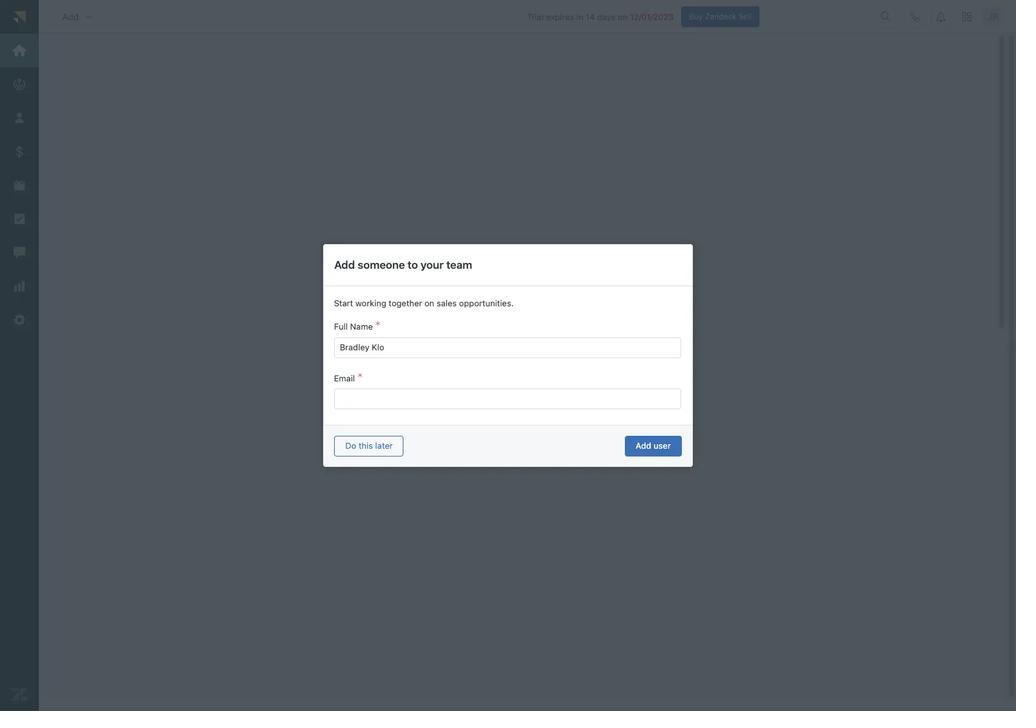 Task type: vqa. For each thing, say whether or not it's contained in the screenshot.
add related to Add someone to your team
yes



Task type: locate. For each thing, give the bounding box(es) containing it.
1 horizontal spatial add
[[334, 258, 355, 271]]

chevron down image
[[84, 11, 94, 22]]

add button
[[52, 4, 105, 30]]

on
[[618, 11, 628, 22], [425, 298, 435, 308]]

add for add someone to your team
[[334, 258, 355, 271]]

trial
[[527, 11, 544, 22]]

email
[[334, 373, 355, 384]]

add user
[[636, 441, 671, 451]]

team
[[447, 258, 473, 271]]

asterisk image
[[376, 321, 381, 332]]

days
[[598, 11, 616, 22]]

in
[[577, 11, 584, 22]]

0 vertical spatial on
[[618, 11, 628, 22]]

start
[[334, 298, 354, 308]]

2 horizontal spatial add
[[636, 441, 652, 451]]

on right days
[[618, 11, 628, 22]]

later
[[375, 441, 393, 451]]

add left the someone
[[334, 258, 355, 271]]

jp
[[988, 11, 999, 22]]

expires
[[546, 11, 574, 22]]

0 vertical spatial add
[[62, 11, 79, 22]]

on left 'sales'
[[425, 298, 435, 308]]

asterisk image
[[358, 373, 363, 384]]

full name
[[334, 321, 373, 332]]

add left chevron down icon
[[62, 11, 79, 22]]

add user button
[[625, 436, 682, 456]]

your
[[421, 258, 444, 271]]

1 horizontal spatial on
[[618, 11, 628, 22]]

zendesk image
[[11, 686, 28, 703]]

bell image
[[936, 11, 947, 22]]

someone
[[358, 258, 405, 271]]

1 vertical spatial add
[[334, 258, 355, 271]]

do this later
[[345, 441, 393, 451]]

0 horizontal spatial add
[[62, 11, 79, 22]]

Email field
[[340, 389, 671, 409]]

add left the user
[[636, 441, 652, 451]]

user
[[654, 441, 671, 451]]

2 vertical spatial add
[[636, 441, 652, 451]]

1 vertical spatial on
[[425, 298, 435, 308]]

add for add
[[62, 11, 79, 22]]

add
[[62, 11, 79, 22], [334, 258, 355, 271], [636, 441, 652, 451]]

add someone to your team
[[334, 258, 473, 271]]

this
[[359, 441, 373, 451]]

0 horizontal spatial on
[[425, 298, 435, 308]]



Task type: describe. For each thing, give the bounding box(es) containing it.
do this later button
[[334, 436, 404, 456]]

sales
[[437, 298, 457, 308]]

buy zendesk sell button
[[681, 6, 760, 27]]

search image
[[881, 11, 892, 22]]

do
[[345, 441, 356, 451]]

12/01/2023
[[630, 11, 674, 22]]

working
[[356, 298, 387, 308]]

calls image
[[910, 11, 921, 22]]

full
[[334, 321, 348, 332]]

jp button
[[983, 6, 1004, 27]]

name
[[351, 321, 373, 332]]

trial expires in 14 days on 12/01/2023
[[527, 11, 674, 22]]

sell
[[739, 11, 752, 21]]

zendesk products image
[[963, 12, 972, 21]]

buy zendesk sell
[[689, 11, 752, 21]]

opportunities.
[[460, 298, 514, 308]]

together
[[389, 298, 423, 308]]

to
[[408, 258, 418, 271]]

Full Name field
[[340, 338, 671, 357]]

zendesk
[[705, 11, 737, 21]]

14
[[586, 11, 595, 22]]

add for add user
[[636, 441, 652, 451]]

start working together on sales opportunities.
[[334, 298, 514, 308]]

buy
[[689, 11, 703, 21]]



